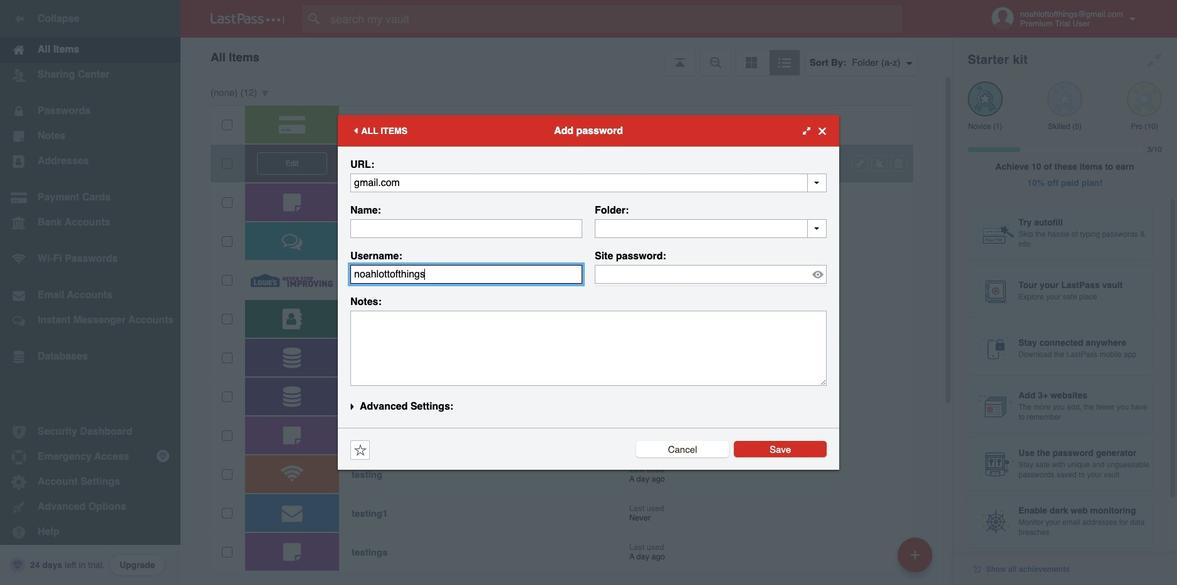 Task type: locate. For each thing, give the bounding box(es) containing it.
lastpass image
[[211, 13, 285, 24]]

search my vault text field
[[302, 5, 927, 33]]

dialog
[[338, 115, 839, 470]]

None password field
[[595, 265, 827, 284]]

None text field
[[350, 174, 827, 192], [350, 219, 582, 238], [350, 311, 827, 386], [350, 174, 827, 192], [350, 219, 582, 238], [350, 311, 827, 386]]

None text field
[[595, 219, 827, 238], [350, 265, 582, 284], [595, 219, 827, 238], [350, 265, 582, 284]]

Search search field
[[302, 5, 927, 33]]



Task type: vqa. For each thing, say whether or not it's contained in the screenshot.
password field
yes



Task type: describe. For each thing, give the bounding box(es) containing it.
new item image
[[911, 551, 920, 559]]

vault options navigation
[[181, 38, 953, 75]]

main navigation navigation
[[0, 0, 181, 585]]

new item navigation
[[893, 534, 940, 585]]



